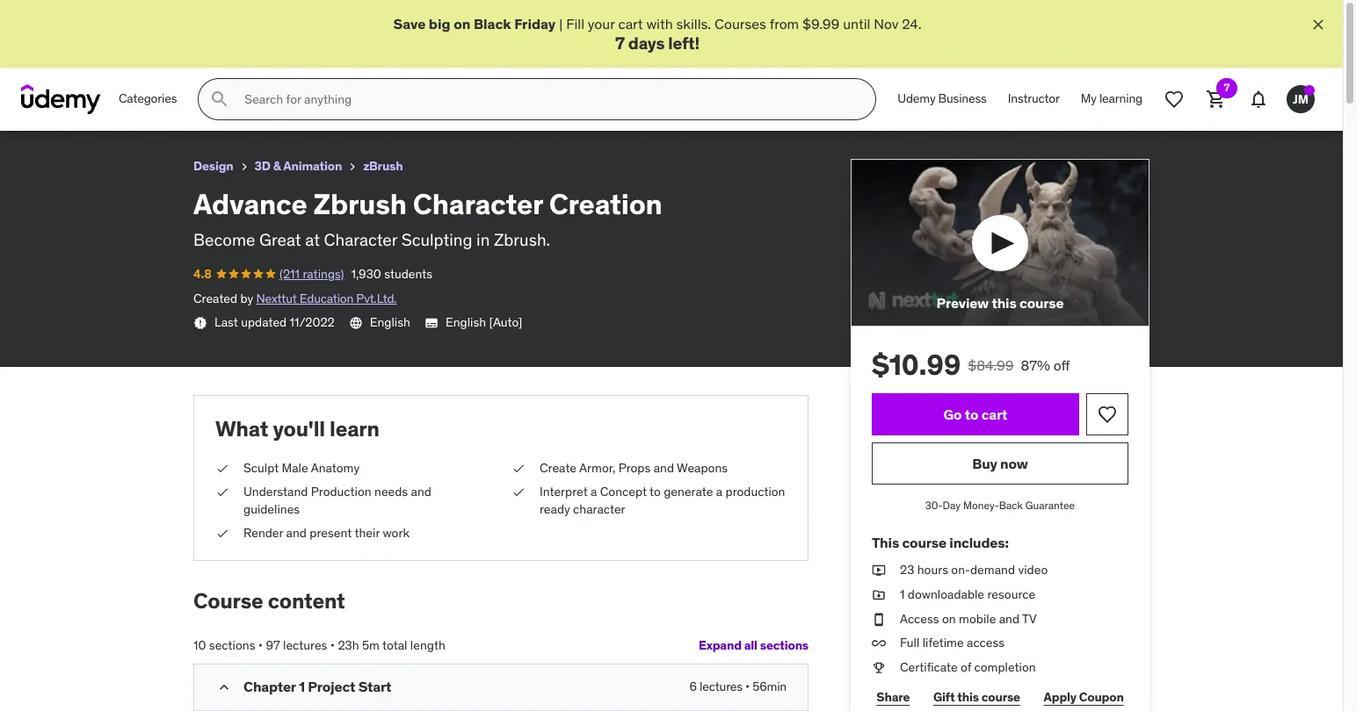 Task type: describe. For each thing, give the bounding box(es) containing it.
expand all sections
[[699, 638, 809, 654]]

&
[[273, 158, 281, 174]]

buy now
[[972, 455, 1028, 473]]

gift this course
[[933, 690, 1020, 706]]

last updated 11/2022
[[214, 315, 335, 331]]

apply
[[1044, 690, 1077, 706]]

10
[[193, 638, 206, 654]]

certificate of completion
[[900, 660, 1036, 676]]

what
[[215, 415, 268, 443]]

1 vertical spatial course
[[902, 535, 946, 552]]

tv
[[1022, 611, 1037, 627]]

buy now button
[[872, 443, 1128, 485]]

off
[[1054, 357, 1070, 375]]

save
[[393, 15, 426, 33]]

xsmall image for 1 downloadable resource
[[872, 587, 886, 604]]

xsmall image for render and present their work
[[215, 526, 229, 543]]

4.8
[[193, 266, 211, 282]]

save big on black friday | fill your cart with skills. courses from $9.99 until nov 24. 7 days left!
[[393, 15, 921, 54]]

present
[[310, 526, 352, 542]]

updated
[[241, 315, 287, 331]]

access
[[900, 611, 939, 627]]

share
[[876, 690, 910, 706]]

cart inside 'save big on black friday | fill your cart with skills. courses from $9.99 until nov 24. 7 days left!'
[[618, 15, 643, 33]]

sculpt
[[243, 460, 279, 476]]

24.
[[902, 15, 921, 33]]

23
[[900, 563, 914, 579]]

this
[[872, 535, 899, 552]]

learn
[[330, 415, 380, 443]]

0 vertical spatial xsmall image
[[237, 160, 251, 174]]

to inside interpret a concept to generate a production ready character
[[650, 484, 661, 500]]

you'll
[[273, 415, 325, 443]]

|
[[559, 15, 563, 33]]

left!
[[668, 33, 700, 54]]

what you'll learn
[[215, 415, 380, 443]]

create
[[540, 460, 577, 476]]

students
[[384, 266, 433, 282]]

in
[[476, 230, 490, 251]]

props
[[618, 460, 651, 476]]

from
[[770, 15, 799, 33]]

(211
[[279, 266, 300, 282]]

this course includes:
[[872, 535, 1009, 552]]

1 horizontal spatial lectures
[[700, 679, 743, 695]]

english [auto]
[[445, 315, 522, 331]]

last
[[214, 315, 238, 331]]

generate
[[664, 484, 713, 500]]

1 horizontal spatial wishlist image
[[1164, 89, 1185, 110]]

advance zbrush character creation become great at character sculpting in zbrush.
[[193, 186, 662, 251]]

go to cart
[[944, 406, 1007, 423]]

1 vertical spatial xsmall image
[[511, 460, 526, 477]]

1 downloadable resource
[[900, 587, 1035, 603]]

become
[[193, 230, 255, 251]]

this for preview
[[992, 295, 1016, 312]]

design link
[[193, 156, 233, 178]]

money-
[[963, 500, 999, 513]]

xsmall image for interpret a concept to generate a production ready character
[[511, 484, 526, 502]]

and for create armor, props and weapons
[[654, 460, 674, 476]]

weapons
[[677, 460, 728, 476]]

of
[[961, 660, 971, 676]]

Search for anything text field
[[241, 85, 854, 114]]

your
[[588, 15, 615, 33]]

nexttut education pvt.ltd. link
[[256, 291, 397, 306]]

0 horizontal spatial lectures
[[283, 638, 327, 654]]

days
[[628, 33, 665, 54]]

0 horizontal spatial 1
[[299, 678, 305, 696]]

closed captions image
[[424, 316, 438, 330]]

understand production needs and guidelines
[[243, 484, 431, 517]]

zbrush
[[363, 158, 403, 174]]

created
[[193, 291, 237, 306]]

anatomy
[[311, 460, 360, 476]]

shopping cart with 7 items image
[[1206, 89, 1227, 110]]

big
[[429, 15, 450, 33]]

my learning
[[1081, 91, 1142, 107]]

nov
[[874, 15, 898, 33]]

course for preview this course
[[1019, 295, 1064, 312]]

creation
[[549, 186, 662, 222]]

mobile
[[959, 611, 996, 627]]

preview
[[936, 295, 989, 312]]

production
[[725, 484, 785, 500]]

buy
[[972, 455, 997, 473]]

create armor, props and weapons
[[540, 460, 728, 476]]

at
[[305, 230, 320, 251]]

udemy business link
[[887, 78, 997, 121]]

97
[[266, 638, 280, 654]]

expand
[[699, 638, 742, 654]]

instructor
[[1008, 91, 1060, 107]]

close image
[[1309, 16, 1327, 33]]

xsmall image for 23 hours on-demand video
[[872, 563, 886, 580]]

interpret
[[540, 484, 588, 500]]

1 a from the left
[[591, 484, 597, 500]]

xsmall image for understand production needs and guidelines
[[215, 484, 229, 502]]

demand
[[970, 563, 1015, 579]]



Task type: vqa. For each thing, say whether or not it's contained in the screenshot.
Go To Cart
yes



Task type: locate. For each thing, give the bounding box(es) containing it.
1 down 23
[[900, 587, 905, 603]]

animation
[[283, 158, 342, 174]]

3d & animation link
[[255, 156, 342, 178]]

udemy image
[[21, 85, 101, 114]]

7 left notifications image
[[1224, 81, 1230, 94]]

categories
[[119, 91, 177, 107]]

zbrush
[[313, 186, 407, 222]]

•
[[258, 638, 263, 654], [330, 638, 335, 654], [745, 679, 750, 695]]

23 hours on-demand video
[[900, 563, 1048, 579]]

work
[[383, 526, 410, 542]]

0 horizontal spatial english
[[370, 315, 410, 331]]

gift
[[933, 690, 955, 706]]

7 inside 'save big on black friday | fill your cart with skills. courses from $9.99 until nov 24. 7 days left!'
[[615, 33, 625, 54]]

1 horizontal spatial 7
[[1224, 81, 1230, 94]]

character
[[573, 502, 625, 517]]

course up 87%
[[1019, 295, 1064, 312]]

my
[[1081, 91, 1097, 107]]

course inside button
[[1019, 295, 1064, 312]]

xsmall image down this
[[872, 587, 886, 604]]

2 horizontal spatial •
[[745, 679, 750, 695]]

male
[[282, 460, 308, 476]]

xsmall image left guidelines
[[215, 484, 229, 502]]

wishlist image
[[1164, 89, 1185, 110], [1097, 405, 1118, 426]]

ratings)
[[303, 266, 344, 282]]

xsmall image left zbrush link
[[346, 160, 360, 174]]

and left tv
[[999, 611, 1020, 627]]

0 horizontal spatial 7
[[615, 33, 625, 54]]

coupon
[[1079, 690, 1124, 706]]

sculpt male anatomy
[[243, 460, 360, 476]]

7 left days
[[615, 33, 625, 54]]

xsmall image
[[346, 160, 360, 174], [193, 317, 207, 331], [215, 460, 229, 477], [215, 484, 229, 502], [511, 484, 526, 502], [215, 526, 229, 543], [872, 563, 886, 580], [872, 587, 886, 604], [872, 611, 886, 629], [872, 636, 886, 653], [872, 660, 886, 677]]

preview this course button
[[851, 159, 1149, 327]]

a up character
[[591, 484, 597, 500]]

$10.99
[[872, 348, 961, 384]]

to right 'go'
[[965, 406, 978, 423]]

xsmall image left 3d
[[237, 160, 251, 174]]

to inside button
[[965, 406, 978, 423]]

with
[[646, 15, 673, 33]]

english down pvt.ltd.
[[370, 315, 410, 331]]

1 left project
[[299, 678, 305, 696]]

categories button
[[108, 78, 187, 121]]

certificate
[[900, 660, 958, 676]]

xsmall image for full lifetime access
[[872, 636, 886, 653]]

character up "1,930" in the top left of the page
[[324, 230, 397, 251]]

0 horizontal spatial wishlist image
[[1097, 405, 1118, 426]]

xsmall image for last updated 11/2022
[[193, 317, 207, 331]]

their
[[355, 526, 380, 542]]

1 horizontal spatial cart
[[981, 406, 1007, 423]]

xsmall image for access on mobile and tv
[[872, 611, 886, 629]]

a
[[591, 484, 597, 500], [716, 484, 723, 500]]

cart
[[618, 15, 643, 33], [981, 406, 1007, 423]]

jm link
[[1280, 78, 1322, 121]]

english for english
[[370, 315, 410, 331]]

• for 6
[[745, 679, 750, 695]]

1 vertical spatial lectures
[[700, 679, 743, 695]]

2 a from the left
[[716, 484, 723, 500]]

0 horizontal spatial character
[[324, 230, 397, 251]]

gift this course link
[[929, 681, 1025, 712]]

this
[[992, 295, 1016, 312], [957, 690, 979, 706]]

guidelines
[[243, 502, 300, 517]]

$84.99
[[968, 357, 1014, 375]]

day
[[943, 500, 961, 513]]

1
[[900, 587, 905, 603], [299, 678, 305, 696]]

until
[[843, 15, 870, 33]]

pvt.ltd.
[[356, 291, 397, 306]]

lifetime
[[923, 636, 964, 651]]

apply coupon
[[1044, 690, 1124, 706]]

expand all sections button
[[699, 629, 809, 664]]

concept
[[600, 484, 647, 500]]

video
[[1018, 563, 1048, 579]]

nexttut
[[256, 291, 297, 306]]

xsmall image left create
[[511, 460, 526, 477]]

this for gift
[[957, 690, 979, 706]]

1 vertical spatial on
[[942, 611, 956, 627]]

0 vertical spatial character
[[413, 186, 543, 222]]

1 english from the left
[[370, 315, 410, 331]]

xsmall image left sculpt
[[215, 460, 229, 477]]

on inside 'save big on black friday | fill your cart with skills. courses from $9.99 until nov 24. 7 days left!'
[[454, 15, 470, 33]]

interpret a concept to generate a production ready character
[[540, 484, 785, 517]]

and inside understand production needs and guidelines
[[411, 484, 431, 500]]

cart up days
[[618, 15, 643, 33]]

english right closed captions image on the left top of page
[[445, 315, 486, 331]]

xsmall image left 23
[[872, 563, 886, 580]]

1 horizontal spatial •
[[330, 638, 335, 654]]

1 horizontal spatial to
[[965, 406, 978, 423]]

course for gift this course
[[981, 690, 1020, 706]]

0 horizontal spatial sections
[[209, 638, 255, 654]]

0 horizontal spatial xsmall image
[[237, 160, 251, 174]]

completion
[[974, 660, 1036, 676]]

friday
[[514, 15, 556, 33]]

1 horizontal spatial 1
[[900, 587, 905, 603]]

0 horizontal spatial a
[[591, 484, 597, 500]]

understand
[[243, 484, 308, 500]]

to right concept
[[650, 484, 661, 500]]

1,930
[[351, 266, 381, 282]]

xsmall image left full
[[872, 636, 886, 653]]

sections
[[209, 638, 255, 654], [760, 638, 809, 654]]

0 vertical spatial this
[[992, 295, 1016, 312]]

design
[[193, 158, 233, 174]]

0 horizontal spatial on
[[454, 15, 470, 33]]

submit search image
[[209, 89, 231, 110]]

cart right 'go'
[[981, 406, 1007, 423]]

apply coupon button
[[1039, 681, 1128, 712]]

• left 23h 5m
[[330, 638, 335, 654]]

learning
[[1099, 91, 1142, 107]]

small image
[[215, 679, 233, 697]]

1 horizontal spatial this
[[992, 295, 1016, 312]]

course down completion
[[981, 690, 1020, 706]]

created by nexttut education pvt.ltd.
[[193, 291, 397, 306]]

this right gift
[[957, 690, 979, 706]]

• left 97
[[258, 638, 263, 654]]

udemy
[[898, 91, 935, 107]]

• left 56min
[[745, 679, 750, 695]]

a down weapons
[[716, 484, 723, 500]]

0 vertical spatial on
[[454, 15, 470, 33]]

black
[[474, 15, 511, 33]]

0 vertical spatial wishlist image
[[1164, 89, 1185, 110]]

my learning link
[[1070, 78, 1153, 121]]

on-
[[951, 563, 970, 579]]

1 horizontal spatial english
[[445, 315, 486, 331]]

(211 ratings)
[[279, 266, 344, 282]]

1 vertical spatial this
[[957, 690, 979, 706]]

xsmall image left render
[[215, 526, 229, 543]]

group
[[194, 711, 808, 712]]

1 horizontal spatial sections
[[760, 638, 809, 654]]

and for access on mobile and tv
[[999, 611, 1020, 627]]

sections inside dropdown button
[[760, 638, 809, 654]]

and right props
[[654, 460, 674, 476]]

notifications image
[[1248, 89, 1269, 110]]

• for 10
[[258, 638, 263, 654]]

1 vertical spatial to
[[650, 484, 661, 500]]

and right needs
[[411, 484, 431, 500]]

2 vertical spatial course
[[981, 690, 1020, 706]]

xsmall image for sculpt male anatomy
[[215, 460, 229, 477]]

1 vertical spatial 7
[[1224, 81, 1230, 94]]

1 vertical spatial cart
[[981, 406, 1007, 423]]

1 vertical spatial 1
[[299, 678, 305, 696]]

0 horizontal spatial to
[[650, 484, 661, 500]]

needs
[[374, 484, 408, 500]]

this inside button
[[992, 295, 1016, 312]]

full lifetime access
[[900, 636, 1005, 651]]

on right big
[[454, 15, 470, 33]]

instructor link
[[997, 78, 1070, 121]]

includes:
[[949, 535, 1009, 552]]

0 horizontal spatial this
[[957, 690, 979, 706]]

sections right 10
[[209, 638, 255, 654]]

0 horizontal spatial •
[[258, 638, 263, 654]]

0 vertical spatial lectures
[[283, 638, 327, 654]]

11/2022
[[290, 315, 335, 331]]

1 horizontal spatial on
[[942, 611, 956, 627]]

xsmall image up share button
[[872, 660, 886, 677]]

production
[[311, 484, 371, 500]]

downloadable
[[908, 587, 984, 603]]

0 vertical spatial 7
[[615, 33, 625, 54]]

project
[[308, 678, 355, 696]]

fill
[[566, 15, 584, 33]]

lectures right "6"
[[700, 679, 743, 695]]

1,930 students
[[351, 266, 433, 282]]

lectures right 97
[[283, 638, 327, 654]]

xsmall image for certificate of completion
[[872, 660, 886, 677]]

0 horizontal spatial cart
[[618, 15, 643, 33]]

guarantee
[[1025, 500, 1075, 513]]

sections right all
[[760, 638, 809, 654]]

this right preview in the top right of the page
[[992, 295, 1016, 312]]

course
[[193, 588, 263, 615]]

course language image
[[349, 317, 363, 331]]

and right render
[[286, 526, 307, 542]]

and for understand production needs and guidelines
[[411, 484, 431, 500]]

xsmall image left last
[[193, 317, 207, 331]]

length
[[410, 638, 445, 654]]

all
[[744, 638, 757, 654]]

cart inside button
[[981, 406, 1007, 423]]

1 vertical spatial wishlist image
[[1097, 405, 1118, 426]]

2 english from the left
[[445, 315, 486, 331]]

on down downloadable
[[942, 611, 956, 627]]

1 horizontal spatial character
[[413, 186, 543, 222]]

xsmall image
[[237, 160, 251, 174], [511, 460, 526, 477]]

3d
[[255, 158, 271, 174]]

english for english [auto]
[[445, 315, 486, 331]]

udemy business
[[898, 91, 987, 107]]

you have alerts image
[[1304, 85, 1315, 96]]

1 horizontal spatial a
[[716, 484, 723, 500]]

1 horizontal spatial xsmall image
[[511, 460, 526, 477]]

start
[[358, 678, 391, 696]]

xsmall image left access
[[872, 611, 886, 629]]

10 sections • 97 lectures • 23h 5m total length
[[193, 638, 445, 654]]

0 vertical spatial to
[[965, 406, 978, 423]]

character up in
[[413, 186, 543, 222]]

education
[[299, 291, 353, 306]]

zbrush.
[[494, 230, 550, 251]]

courses
[[714, 15, 766, 33]]

1 vertical spatial character
[[324, 230, 397, 251]]

0 vertical spatial course
[[1019, 295, 1064, 312]]

xsmall image left "ready"
[[511, 484, 526, 502]]

0 vertical spatial 1
[[900, 587, 905, 603]]

skills.
[[676, 15, 711, 33]]

0 vertical spatial cart
[[618, 15, 643, 33]]

course up hours
[[902, 535, 946, 552]]



